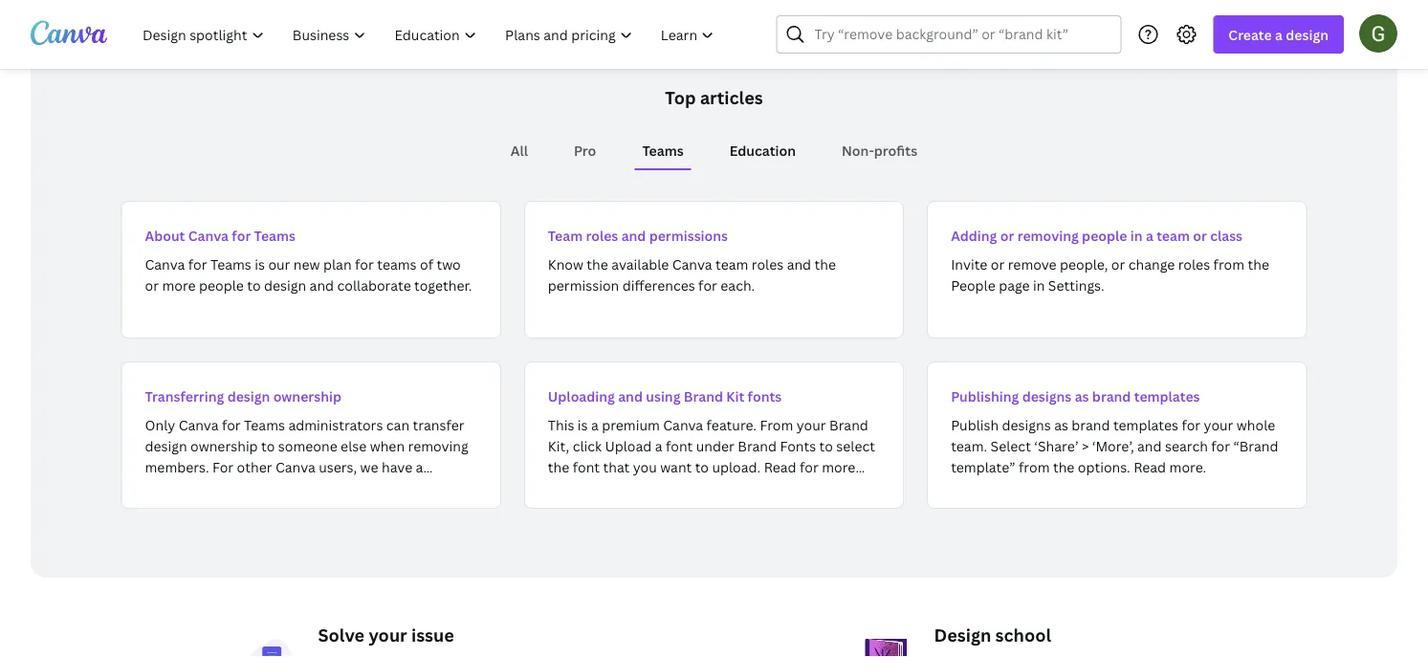 Task type: describe. For each thing, give the bounding box(es) containing it.
1 horizontal spatial removing
[[1018, 226, 1079, 245]]

canva for teams is our new plan for teams of two or more people to design and collaborate together.
[[145, 255, 472, 294]]

education
[[730, 141, 796, 159]]

teams inside button
[[642, 141, 684, 159]]

page
[[999, 276, 1030, 294]]

settings.
[[1049, 276, 1105, 294]]

this
[[548, 416, 575, 434]]

canva inside know the available canva team roles and the permission differences for each.
[[673, 255, 713, 273]]

roles inside invite or remove people, or change roles from the people page in settings.
[[1179, 255, 1211, 273]]

solve
[[318, 623, 365, 647]]

select
[[991, 437, 1032, 455]]

a inside dropdown button
[[1276, 25, 1283, 44]]

teams
[[377, 255, 417, 273]]

publish designs as brand templates for your whole team. select 'share' > 'more', and search for "brand template" from the options. read more.
[[951, 416, 1279, 476]]

template"
[[951, 458, 1016, 476]]

issue
[[411, 623, 454, 647]]

canva down someone
[[276, 458, 316, 476]]

you
[[633, 458, 657, 476]]

team.
[[951, 437, 988, 455]]

is inside this is a premium canva feature. from your brand kit, click upload a font under brand fonts to select the font that you want to upload. read for more details.
[[578, 416, 588, 434]]

designs for publishing
[[1023, 387, 1072, 405]]

0 horizontal spatial your
[[369, 623, 407, 647]]

0 vertical spatial team
[[1157, 226, 1190, 245]]

create a design
[[1229, 25, 1329, 44]]

the inside invite or remove people, or change roles from the people page in settings.
[[1248, 255, 1270, 273]]

1 horizontal spatial brand
[[738, 437, 777, 455]]

'share'
[[1035, 437, 1079, 455]]

two
[[437, 255, 461, 273]]

'more',
[[1093, 437, 1135, 455]]

top
[[665, 86, 696, 109]]

canva right about
[[188, 226, 229, 245]]

profits
[[874, 141, 918, 159]]

a inside only canva for teams administrators can transfer design ownership to someone else when removing members. for other canva users, we have a recommended workaround.
[[416, 458, 423, 476]]

options.
[[1078, 458, 1131, 476]]

have
[[382, 458, 413, 476]]

new
[[294, 255, 320, 273]]

design inside only canva for teams administrators can transfer design ownership to someone else when removing members. for other canva users, we have a recommended workaround.
[[145, 437, 187, 455]]

more inside this is a premium canva feature. from your brand kit, click upload a font under brand fonts to select the font that you want to upload. read for more details.
[[822, 458, 856, 476]]

click
[[573, 437, 602, 455]]

details.
[[548, 479, 595, 497]]

design right the transferring
[[227, 387, 270, 405]]

for inside this is a premium canva feature. from your brand kit, click upload a font under brand fonts to select the font that you want to upload. read for more details.
[[800, 458, 819, 476]]

Try "remove background" or "brand kit" search field
[[815, 16, 1109, 53]]

using
[[646, 387, 681, 405]]

more.
[[1170, 458, 1207, 476]]

uploading and using brand kit fonts
[[548, 387, 782, 405]]

people
[[951, 276, 996, 294]]

someone
[[278, 437, 338, 455]]

teams inside only canva for teams administrators can transfer design ownership to someone else when removing members. for other canva users, we have a recommended workaround.
[[244, 416, 285, 434]]

to right the fonts
[[820, 437, 833, 455]]

your inside publish designs as brand templates for your whole team. select 'share' > 'more', and search for "brand template" from the options. read more.
[[1204, 416, 1234, 434]]

for up search
[[1182, 416, 1201, 434]]

your inside this is a premium canva feature. from your brand kit, click upload a font under brand fonts to select the font that you want to upload. read for more details.
[[797, 416, 826, 434]]

school
[[996, 623, 1052, 647]]

select
[[837, 437, 876, 455]]

differences
[[623, 276, 695, 294]]

our
[[268, 255, 290, 273]]

designs for publish
[[1002, 416, 1051, 434]]

want
[[661, 458, 692, 476]]

teams button
[[635, 132, 692, 168]]

each.
[[721, 276, 755, 294]]

0 vertical spatial in
[[1131, 226, 1143, 245]]

templates for publish designs as brand templates for your whole team. select 'share' > 'more', and search for "brand template" from the options. read more.
[[1114, 416, 1179, 434]]

in inside invite or remove people, or change roles from the people page in settings.
[[1034, 276, 1045, 294]]

brand for publishing
[[1093, 387, 1131, 405]]

together.
[[414, 276, 472, 294]]

as for publishing
[[1075, 387, 1090, 405]]

know the available canva team roles and the permission differences for each.
[[548, 255, 836, 294]]

from
[[760, 416, 794, 434]]

kit
[[727, 387, 745, 405]]

transferring design ownership
[[145, 387, 342, 405]]

kit,
[[548, 437, 570, 455]]

for inside know the available canva team roles and the permission differences for each.
[[699, 276, 718, 294]]

to inside only canva for teams administrators can transfer design ownership to someone else when removing members. for other canva users, we have a recommended workaround.
[[261, 437, 275, 455]]

other
[[237, 458, 272, 476]]

design inside the canva for teams is our new plan for teams of two or more people to design and collaborate together.
[[264, 276, 306, 294]]

templates for publishing designs as brand templates
[[1135, 387, 1201, 405]]

team roles and permissions
[[548, 226, 728, 245]]

else
[[341, 437, 367, 455]]

canva inside this is a premium canva feature. from your brand kit, click upload a font under brand fonts to select the font that you want to upload. read for more details.
[[663, 416, 704, 434]]

recommended
[[145, 479, 239, 497]]

0 vertical spatial ownership
[[273, 387, 342, 405]]

non-profits
[[842, 141, 918, 159]]

whole
[[1237, 416, 1276, 434]]

people inside the canva for teams is our new plan for teams of two or more people to design and collaborate together.
[[199, 276, 244, 294]]

solve your issue image
[[249, 639, 295, 657]]

under
[[696, 437, 735, 455]]

workaround.
[[243, 479, 323, 497]]

available
[[612, 255, 669, 273]]

>
[[1082, 437, 1089, 455]]

design school
[[934, 623, 1052, 647]]

1 vertical spatial brand
[[830, 416, 869, 434]]

a up the you
[[655, 437, 663, 455]]

canva inside the canva for teams is our new plan for teams of two or more people to design and collaborate together.
[[145, 255, 185, 273]]

that
[[603, 458, 630, 476]]

of
[[420, 255, 434, 273]]

0 horizontal spatial roles
[[586, 226, 618, 245]]

top level navigation element
[[130, 15, 731, 54]]

transferring
[[145, 387, 224, 405]]

only
[[145, 416, 175, 434]]



Task type: vqa. For each thing, say whether or not it's contained in the screenshot.


Task type: locate. For each thing, give the bounding box(es) containing it.
collaborate
[[337, 276, 411, 294]]

users,
[[319, 458, 357, 476]]

design
[[934, 623, 992, 647]]

create a design button
[[1214, 15, 1345, 54]]

1 vertical spatial as
[[1055, 416, 1069, 434]]

designs up 'share'
[[1023, 387, 1072, 405]]

people
[[1082, 226, 1128, 245], [199, 276, 244, 294]]

0 vertical spatial brand
[[1093, 387, 1131, 405]]

create
[[1229, 25, 1273, 44]]

0 vertical spatial removing
[[1018, 226, 1079, 245]]

your up the fonts
[[797, 416, 826, 434]]

font
[[666, 437, 693, 455], [573, 458, 600, 476]]

or up page
[[991, 255, 1005, 273]]

in up change
[[1131, 226, 1143, 245]]

the inside publish designs as brand templates for your whole team. select 'share' > 'more', and search for "brand template" from the options. read more.
[[1054, 458, 1075, 476]]

a right the have
[[416, 458, 423, 476]]

1 vertical spatial designs
[[1002, 416, 1051, 434]]

permissions
[[649, 226, 728, 245]]

brand down from
[[738, 437, 777, 455]]

non-
[[842, 141, 874, 159]]

read left more. at the right of page
[[1134, 458, 1167, 476]]

roles right change
[[1179, 255, 1211, 273]]

as up 'share'
[[1055, 416, 1069, 434]]

ownership up administrators
[[273, 387, 342, 405]]

canva
[[188, 226, 229, 245], [145, 255, 185, 273], [673, 255, 713, 273], [179, 416, 219, 434], [663, 416, 704, 434], [276, 458, 316, 476]]

0 vertical spatial designs
[[1023, 387, 1072, 405]]

design down our at the left of page
[[264, 276, 306, 294]]

a up click
[[591, 416, 599, 434]]

0 horizontal spatial ownership
[[191, 437, 258, 455]]

as up >
[[1075, 387, 1090, 405]]

is inside the canva for teams is our new plan for teams of two or more people to design and collaborate together.
[[255, 255, 265, 273]]

is
[[255, 255, 265, 273], [578, 416, 588, 434]]

templates up the 'more',
[[1114, 416, 1179, 434]]

people up people,
[[1082, 226, 1128, 245]]

a right create
[[1276, 25, 1283, 44]]

or
[[1001, 226, 1015, 245], [1194, 226, 1208, 245], [991, 255, 1005, 273], [1112, 255, 1126, 273], [145, 276, 159, 294]]

upload
[[605, 437, 652, 455]]

1 vertical spatial font
[[573, 458, 600, 476]]

canva down permissions
[[673, 255, 713, 273]]

brand up >
[[1072, 416, 1111, 434]]

brand up the 'more',
[[1093, 387, 1131, 405]]

your left whole
[[1204, 416, 1234, 434]]

team inside know the available canva team roles and the permission differences for each.
[[716, 255, 749, 273]]

or left class
[[1194, 226, 1208, 245]]

ownership inside only canva for teams administrators can transfer design ownership to someone else when removing members. for other canva users, we have a recommended workaround.
[[191, 437, 258, 455]]

publishing designs as brand templates
[[951, 387, 1201, 405]]

roles right team on the left top of the page
[[586, 226, 618, 245]]

1 horizontal spatial as
[[1075, 387, 1090, 405]]

invite
[[951, 255, 988, 273]]

publishing
[[951, 387, 1019, 405]]

ownership
[[273, 387, 342, 405], [191, 437, 258, 455]]

for down the fonts
[[800, 458, 819, 476]]

roles up each.
[[752, 255, 784, 273]]

canva down the transferring
[[179, 416, 219, 434]]

to down about canva for teams
[[247, 276, 261, 294]]

0 vertical spatial brand
[[684, 387, 723, 405]]

design right create
[[1286, 25, 1329, 44]]

or inside the canva for teams is our new plan for teams of two or more people to design and collaborate together.
[[145, 276, 159, 294]]

ownership up the for
[[191, 437, 258, 455]]

in
[[1131, 226, 1143, 245], [1034, 276, 1045, 294]]

as inside publish designs as brand templates for your whole team. select 'share' > 'more', and search for "brand template" from the options. read more.
[[1055, 416, 1069, 434]]

1 horizontal spatial roles
[[752, 255, 784, 273]]

from
[[1214, 255, 1245, 273], [1019, 458, 1050, 476]]

for
[[212, 458, 234, 476]]

can
[[386, 416, 410, 434]]

for right about
[[232, 226, 251, 245]]

uploading
[[548, 387, 615, 405]]

brand for publish
[[1072, 416, 1111, 434]]

0 horizontal spatial team
[[716, 255, 749, 273]]

designs
[[1023, 387, 1072, 405], [1002, 416, 1051, 434]]

1 horizontal spatial is
[[578, 416, 588, 434]]

for left each.
[[699, 276, 718, 294]]

when
[[370, 437, 405, 455]]

education button
[[722, 132, 804, 168]]

about
[[145, 226, 185, 245]]

is up click
[[578, 416, 588, 434]]

1 vertical spatial in
[[1034, 276, 1045, 294]]

1 vertical spatial is
[[578, 416, 588, 434]]

design down only
[[145, 437, 187, 455]]

designs up select
[[1002, 416, 1051, 434]]

canva down about
[[145, 255, 185, 273]]

invite or remove people, or change roles from the people page in settings.
[[951, 255, 1270, 294]]

and inside know the available canva team roles and the permission differences for each.
[[787, 255, 812, 273]]

to down under
[[695, 458, 709, 476]]

0 vertical spatial as
[[1075, 387, 1090, 405]]

and inside the canva for teams is our new plan for teams of two or more people to design and collaborate together.
[[310, 276, 334, 294]]

and inside publish designs as brand templates for your whole team. select 'share' > 'more', and search for "brand template" from the options. read more.
[[1138, 437, 1162, 455]]

0 horizontal spatial people
[[199, 276, 244, 294]]

administrators
[[288, 416, 383, 434]]

1 vertical spatial brand
[[1072, 416, 1111, 434]]

for down about canva for teams
[[188, 255, 207, 273]]

0 horizontal spatial as
[[1055, 416, 1069, 434]]

and
[[622, 226, 646, 245], [787, 255, 812, 273], [310, 276, 334, 294], [618, 387, 643, 405], [1138, 437, 1162, 455]]

1 vertical spatial from
[[1019, 458, 1050, 476]]

0 horizontal spatial is
[[255, 255, 265, 273]]

in down remove
[[1034, 276, 1045, 294]]

templates up search
[[1135, 387, 1201, 405]]

teams inside the canva for teams is our new plan for teams of two or more people to design and collaborate together.
[[211, 255, 252, 273]]

design inside dropdown button
[[1286, 25, 1329, 44]]

fonts
[[780, 437, 816, 455]]

1 vertical spatial templates
[[1114, 416, 1179, 434]]

templates inside publish designs as brand templates for your whole team. select 'share' > 'more', and search for "brand template" from the options. read more.
[[1114, 416, 1179, 434]]

pro button
[[566, 132, 604, 168]]

more down select
[[822, 458, 856, 476]]

1 vertical spatial ownership
[[191, 437, 258, 455]]

1 horizontal spatial ownership
[[273, 387, 342, 405]]

design
[[1286, 25, 1329, 44], [264, 276, 306, 294], [227, 387, 270, 405], [145, 437, 187, 455]]

solve your issue
[[318, 623, 454, 647]]

1 horizontal spatial people
[[1082, 226, 1128, 245]]

0 vertical spatial more
[[162, 276, 196, 294]]

feature.
[[707, 416, 757, 434]]

the inside this is a premium canva feature. from your brand kit, click upload a font under brand fonts to select the font that you want to upload. read for more details.
[[548, 458, 570, 476]]

is left our at the left of page
[[255, 255, 265, 273]]

for down transferring design ownership
[[222, 416, 241, 434]]

premium
[[602, 416, 660, 434]]

0 horizontal spatial from
[[1019, 458, 1050, 476]]

from down class
[[1214, 255, 1245, 273]]

team up change
[[1157, 226, 1190, 245]]

non-profits button
[[834, 132, 926, 168]]

more inside the canva for teams is our new plan for teams of two or more people to design and collaborate together.
[[162, 276, 196, 294]]

a up change
[[1146, 226, 1154, 245]]

permission
[[548, 276, 619, 294]]

only canva for teams administrators can transfer design ownership to someone else when removing members. for other canva users, we have a recommended workaround.
[[145, 416, 469, 497]]

2 vertical spatial brand
[[738, 437, 777, 455]]

plan
[[323, 255, 352, 273]]

or down about
[[145, 276, 159, 294]]

templates
[[1135, 387, 1201, 405], [1114, 416, 1179, 434]]

people down about canva for teams
[[199, 276, 244, 294]]

class
[[1211, 226, 1243, 245]]

2 horizontal spatial roles
[[1179, 255, 1211, 273]]

from inside publish designs as brand templates for your whole team. select 'share' > 'more', and search for "brand template" from the options. read more.
[[1019, 458, 1050, 476]]

1 vertical spatial team
[[716, 255, 749, 273]]

1 horizontal spatial your
[[797, 416, 826, 434]]

1 horizontal spatial in
[[1131, 226, 1143, 245]]

0 horizontal spatial font
[[573, 458, 600, 476]]

people,
[[1060, 255, 1109, 273]]

removing inside only canva for teams administrators can transfer design ownership to someone else when removing members. for other canva users, we have a recommended workaround.
[[408, 437, 469, 455]]

1 vertical spatial more
[[822, 458, 856, 476]]

brand up select
[[830, 416, 869, 434]]

brand
[[684, 387, 723, 405], [830, 416, 869, 434], [738, 437, 777, 455]]

0 vertical spatial templates
[[1135, 387, 1201, 405]]

design school image
[[866, 639, 912, 657]]

0 vertical spatial font
[[666, 437, 693, 455]]

for right search
[[1212, 437, 1231, 455]]

0 vertical spatial people
[[1082, 226, 1128, 245]]

1 vertical spatial removing
[[408, 437, 469, 455]]

1 horizontal spatial font
[[666, 437, 693, 455]]

0 horizontal spatial removing
[[408, 437, 469, 455]]

2 horizontal spatial brand
[[830, 416, 869, 434]]

0 horizontal spatial more
[[162, 276, 196, 294]]

teams up our at the left of page
[[254, 226, 296, 245]]

for up collaborate
[[355, 255, 374, 273]]

gary orlando image
[[1360, 14, 1398, 52]]

or left change
[[1112, 255, 1126, 273]]

1 horizontal spatial read
[[1134, 458, 1167, 476]]

about canva for teams
[[145, 226, 296, 245]]

0 vertical spatial from
[[1214, 255, 1245, 273]]

to up other
[[261, 437, 275, 455]]

to
[[247, 276, 261, 294], [261, 437, 275, 455], [820, 437, 833, 455], [695, 458, 709, 476]]

members.
[[145, 458, 209, 476]]

canva down uploading and using brand kit fonts
[[663, 416, 704, 434]]

as for publish
[[1055, 416, 1069, 434]]

roles inside know the available canva team roles and the permission differences for each.
[[752, 255, 784, 273]]

team up each.
[[716, 255, 749, 273]]

1 horizontal spatial more
[[822, 458, 856, 476]]

or right the "adding"
[[1001, 226, 1015, 245]]

read down the fonts
[[764, 458, 797, 476]]

for
[[232, 226, 251, 245], [188, 255, 207, 273], [355, 255, 374, 273], [699, 276, 718, 294], [222, 416, 241, 434], [1182, 416, 1201, 434], [1212, 437, 1231, 455], [800, 458, 819, 476]]

pro
[[574, 141, 597, 159]]

transfer
[[413, 416, 465, 434]]

0 horizontal spatial brand
[[684, 387, 723, 405]]

1 horizontal spatial from
[[1214, 255, 1245, 273]]

for inside only canva for teams administrators can transfer design ownership to someone else when removing members. for other canva users, we have a recommended workaround.
[[222, 416, 241, 434]]

font down click
[[573, 458, 600, 476]]

a
[[1276, 25, 1283, 44], [1146, 226, 1154, 245], [591, 416, 599, 434], [655, 437, 663, 455], [416, 458, 423, 476]]

teams down top
[[642, 141, 684, 159]]

publish
[[951, 416, 999, 434]]

from down 'share'
[[1019, 458, 1050, 476]]

2 read from the left
[[1134, 458, 1167, 476]]

1 vertical spatial people
[[199, 276, 244, 294]]

brand inside publish designs as brand templates for your whole team. select 'share' > 'more', and search for "brand template" from the options. read more.
[[1072, 416, 1111, 434]]

read inside publish designs as brand templates for your whole team. select 'share' > 'more', and search for "brand template" from the options. read more.
[[1134, 458, 1167, 476]]

from inside invite or remove people, or change roles from the people page in settings.
[[1214, 255, 1245, 273]]

0 vertical spatial is
[[255, 255, 265, 273]]

0 horizontal spatial in
[[1034, 276, 1045, 294]]

we
[[360, 458, 379, 476]]

teams down about canva for teams
[[211, 255, 252, 273]]

remove
[[1008, 255, 1057, 273]]

"brand
[[1234, 437, 1279, 455]]

read inside this is a premium canva feature. from your brand kit, click upload a font under brand fonts to select the font that you want to upload. read for more details.
[[764, 458, 797, 476]]

2 horizontal spatial your
[[1204, 416, 1234, 434]]

removing up remove
[[1018, 226, 1079, 245]]

more
[[162, 276, 196, 294], [822, 458, 856, 476]]

adding or removing people in a team or class
[[951, 226, 1243, 245]]

1 horizontal spatial team
[[1157, 226, 1190, 245]]

brand left kit
[[684, 387, 723, 405]]

fonts
[[748, 387, 782, 405]]

change
[[1129, 255, 1175, 273]]

0 horizontal spatial read
[[764, 458, 797, 476]]

to inside the canva for teams is our new plan for teams of two or more people to design and collaborate together.
[[247, 276, 261, 294]]

teams down transferring design ownership
[[244, 416, 285, 434]]

1 read from the left
[[764, 458, 797, 476]]

know
[[548, 255, 584, 273]]

articles
[[700, 86, 763, 109]]

your left issue
[[369, 623, 407, 647]]

removing down transfer
[[408, 437, 469, 455]]

team
[[548, 226, 583, 245]]

all
[[511, 141, 528, 159]]

all button
[[503, 132, 536, 168]]

more down about
[[162, 276, 196, 294]]

designs inside publish designs as brand templates for your whole team. select 'share' > 'more', and search for "brand template" from the options. read more.
[[1002, 416, 1051, 434]]

adding
[[951, 226, 998, 245]]

font up want
[[666, 437, 693, 455]]

search
[[1166, 437, 1209, 455]]



